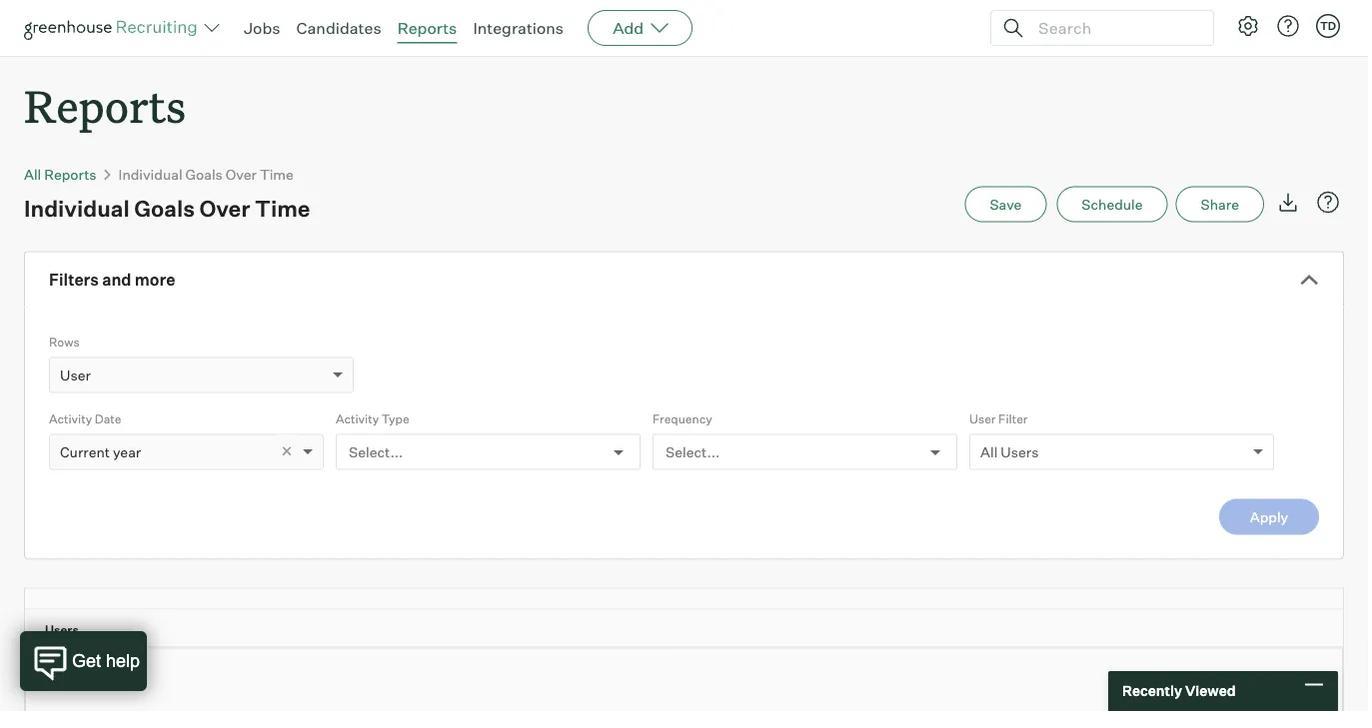Task type: vqa. For each thing, say whether or not it's contained in the screenshot.
Faq icon
yes



Task type: locate. For each thing, give the bounding box(es) containing it.
0 vertical spatial all
[[24, 166, 41, 183]]

all for all users
[[980, 443, 998, 461]]

0 vertical spatial goals
[[185, 166, 223, 183]]

add
[[613, 18, 644, 38]]

add button
[[588, 10, 693, 46]]

users grid
[[25, 589, 1361, 648]]

individual right all reports link on the top left of page
[[118, 166, 182, 183]]

0 vertical spatial individual
[[118, 166, 182, 183]]

rows
[[49, 334, 80, 349]]

individual
[[118, 166, 182, 183], [24, 195, 130, 222]]

1 horizontal spatial all
[[980, 443, 998, 461]]

0 horizontal spatial users
[[45, 622, 79, 637]]

candidates
[[296, 18, 381, 38]]

column header inside users grid
[[25, 589, 75, 609]]

user left filter
[[969, 411, 996, 426]]

select... down frequency
[[666, 443, 720, 461]]

user filter
[[969, 411, 1028, 426]]

reports
[[397, 18, 457, 38], [24, 76, 186, 135], [44, 166, 96, 183]]

filters and more
[[49, 270, 175, 290]]

share
[[1201, 196, 1239, 213]]

more
[[135, 270, 175, 290]]

td
[[1320, 19, 1336, 32]]

column header
[[25, 589, 75, 609]]

2 select... from the left
[[666, 443, 720, 461]]

user for user filter
[[969, 411, 996, 426]]

1 vertical spatial goals
[[134, 195, 195, 222]]

1 vertical spatial time
[[255, 195, 310, 222]]

select... down activity type
[[349, 443, 403, 461]]

0 vertical spatial over
[[226, 166, 257, 183]]

activity
[[49, 411, 92, 426], [336, 411, 379, 426]]

activity for activity date
[[49, 411, 92, 426]]

recently viewed
[[1122, 683, 1236, 700]]

individual down all reports
[[24, 195, 130, 222]]

0 horizontal spatial all
[[24, 166, 41, 183]]

0 vertical spatial time
[[260, 166, 294, 183]]

select... for frequency
[[666, 443, 720, 461]]

0 vertical spatial individual goals over time
[[118, 166, 294, 183]]

date
[[95, 411, 121, 426]]

×
[[281, 439, 293, 462]]

0 horizontal spatial user
[[60, 366, 91, 384]]

time
[[260, 166, 294, 183], [255, 195, 310, 222]]

1 vertical spatial users
[[45, 622, 79, 637]]

activity up current
[[49, 411, 92, 426]]

1 select... from the left
[[349, 443, 403, 461]]

select...
[[349, 443, 403, 461], [666, 443, 720, 461]]

users
[[1001, 443, 1039, 461], [45, 622, 79, 637]]

0 vertical spatial user
[[60, 366, 91, 384]]

2 activity from the left
[[336, 411, 379, 426]]

year
[[113, 443, 141, 461]]

user option
[[60, 366, 91, 384]]

td button
[[1316, 14, 1340, 38]]

user down rows
[[60, 366, 91, 384]]

1 horizontal spatial select...
[[666, 443, 720, 461]]

activity date
[[49, 411, 121, 426]]

0 horizontal spatial activity
[[49, 411, 92, 426]]

viewed
[[1185, 683, 1236, 700]]

and
[[102, 270, 131, 290]]

save and schedule this report to revisit it! element
[[965, 187, 1057, 223]]

1 vertical spatial user
[[969, 411, 996, 426]]

select... for activity type
[[349, 443, 403, 461]]

activity left type
[[336, 411, 379, 426]]

all
[[24, 166, 41, 183], [980, 443, 998, 461]]

1 horizontal spatial activity
[[336, 411, 379, 426]]

1 activity from the left
[[49, 411, 92, 426]]

Search text field
[[1033, 13, 1195, 42]]

goals
[[185, 166, 223, 183], [134, 195, 195, 222]]

0 horizontal spatial select...
[[349, 443, 403, 461]]

1 horizontal spatial users
[[1001, 443, 1039, 461]]

0 vertical spatial users
[[1001, 443, 1039, 461]]

individual goals over time
[[118, 166, 294, 183], [24, 195, 310, 222]]

save button
[[965, 187, 1047, 223]]

over
[[226, 166, 257, 183], [199, 195, 250, 222]]

user
[[60, 366, 91, 384], [969, 411, 996, 426]]

1 horizontal spatial user
[[969, 411, 996, 426]]

users inside column header
[[45, 622, 79, 637]]

1 vertical spatial all
[[980, 443, 998, 461]]



Task type: describe. For each thing, give the bounding box(es) containing it.
download image
[[1276, 191, 1300, 215]]

individual goals over time link
[[118, 166, 294, 183]]

activity type
[[336, 411, 409, 426]]

greenhouse recruiting image
[[24, 16, 204, 40]]

1 vertical spatial individual
[[24, 195, 130, 222]]

reports link
[[397, 18, 457, 38]]

all reports
[[24, 166, 96, 183]]

frequency
[[653, 411, 712, 426]]

2 vertical spatial reports
[[44, 166, 96, 183]]

recently
[[1122, 683, 1182, 700]]

all for all reports
[[24, 166, 41, 183]]

jobs
[[244, 18, 280, 38]]

activity for activity type
[[336, 411, 379, 426]]

faq image
[[1316, 191, 1340, 215]]

configure image
[[1236, 14, 1260, 38]]

1 vertical spatial individual goals over time
[[24, 195, 310, 222]]

filters
[[49, 270, 99, 290]]

current year option
[[60, 443, 141, 461]]

save
[[990, 196, 1022, 213]]

all reports link
[[24, 166, 96, 183]]

type
[[381, 411, 409, 426]]

schedule
[[1082, 196, 1143, 213]]

share button
[[1176, 187, 1264, 223]]

schedule button
[[1057, 187, 1168, 223]]

user for user
[[60, 366, 91, 384]]

td button
[[1312, 10, 1344, 42]]

all users
[[980, 443, 1039, 461]]

jobs link
[[244, 18, 280, 38]]

1 vertical spatial reports
[[24, 76, 186, 135]]

0 vertical spatial reports
[[397, 18, 457, 38]]

users column header
[[25, 610, 1361, 647]]

integrations
[[473, 18, 564, 38]]

1 vertical spatial over
[[199, 195, 250, 222]]

current
[[60, 443, 110, 461]]

current year
[[60, 443, 141, 461]]

filter
[[998, 411, 1028, 426]]

candidates link
[[296, 18, 381, 38]]

integrations link
[[473, 18, 564, 38]]



